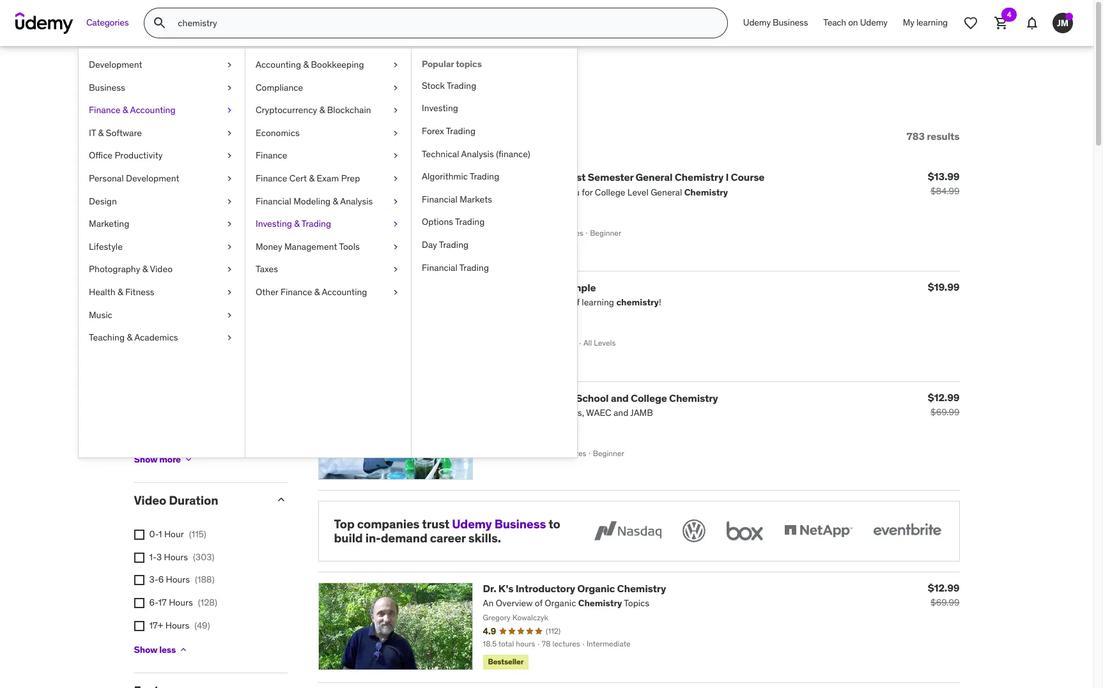 Task type: describe. For each thing, give the bounding box(es) containing it.
it & software link
[[79, 122, 245, 145]]

(49)
[[195, 620, 210, 631]]

& for 3.0 & up (571)
[[212, 286, 217, 297]]

4.5 & up (272)
[[197, 218, 255, 229]]

udemy business
[[744, 17, 808, 28]]

organic
[[578, 583, 615, 595]]

xsmall image inside investing & trading link
[[391, 218, 401, 231]]

hours for 1-3 hours
[[164, 552, 188, 563]]

semester
[[588, 171, 634, 184]]

3.0 & up (571)
[[197, 286, 253, 297]]

(303)
[[193, 552, 214, 563]]

build
[[334, 531, 363, 546]]

learning
[[917, 17, 948, 28]]

financial modeling & analysis
[[256, 195, 373, 207]]

$69.99 for the complete high school and college chemistry
[[931, 406, 960, 418]]

teaching & academics
[[89, 332, 178, 343]]

(272)
[[234, 218, 255, 229]]

small image for video duration
[[275, 494, 287, 507]]

0 vertical spatial video
[[150, 264, 173, 275]]

up for (272)
[[219, 218, 229, 229]]

& for investing & trading
[[294, 218, 300, 230]]

categories
[[86, 17, 129, 28]]

trading for options
[[455, 216, 485, 228]]

trust
[[422, 516, 450, 532]]

teaching
[[89, 332, 125, 343]]

xsmall image inside development link
[[224, 59, 235, 71]]

2 vertical spatial business
[[495, 516, 546, 532]]

finance link
[[246, 145, 411, 168]]

options trading
[[422, 216, 485, 228]]

ratings button
[[134, 182, 264, 197]]

volkswagen image
[[680, 517, 708, 545]]

investing for investing
[[422, 103, 458, 114]]

1 vertical spatial complete
[[503, 392, 549, 404]]

& for cryptocurrency & blockchain
[[320, 104, 325, 116]]

trading for day
[[439, 239, 469, 251]]

my learning
[[903, 17, 948, 28]]

$69.99 for dr. k's introductory organic chemistry
[[931, 597, 960, 609]]

results for 783 results for "chemistry"
[[175, 75, 241, 102]]

hours right '17+'
[[165, 620, 189, 631]]

xsmall image for finance
[[391, 150, 401, 162]]

show more
[[134, 454, 181, 466]]

box image
[[724, 517, 766, 545]]

xsmall image for teaching & academics
[[224, 332, 235, 344]]

finance inside other finance & accounting link
[[281, 286, 312, 298]]

$12.99 $69.99 for dr. k's introductory organic chemistry
[[928, 582, 960, 609]]

more
[[159, 454, 181, 466]]

& down taxes link
[[314, 286, 320, 298]]

language
[[134, 324, 190, 339]]

made
[[534, 281, 561, 294]]

software
[[106, 127, 142, 139]]

less
[[159, 644, 176, 656]]

ratings
[[134, 182, 178, 197]]

k's for introductory
[[499, 583, 514, 595]]

forex
[[422, 125, 444, 137]]

marketing link
[[79, 213, 245, 236]]

chemistry left i
[[675, 171, 724, 184]]

up for (541)
[[219, 263, 229, 275]]

& for 4.5 & up (272)
[[211, 218, 217, 229]]

demand
[[381, 531, 428, 546]]

783 results for "chemistry"
[[134, 75, 394, 102]]

show for show more
[[134, 454, 157, 466]]

chemistry made simple
[[483, 281, 596, 294]]

0-
[[149, 529, 159, 540]]

finance & accounting link
[[79, 99, 245, 122]]

6-17 hours (128)
[[149, 597, 217, 609]]

xsmall image inside accounting & bookkeeping link
[[391, 59, 401, 71]]

& for it & software
[[98, 127, 104, 139]]

dr. for dr. k's complete first semester general chemistry i course
[[483, 171, 497, 184]]

$13.99 $84.99
[[928, 170, 960, 197]]

the complete high school and college chemistry link
[[483, 392, 718, 404]]

783 results status
[[907, 130, 960, 143]]

trading for financial
[[460, 262, 489, 273]]

$13.99
[[928, 170, 960, 183]]

(finance)
[[496, 148, 531, 160]]

money management tools
[[256, 241, 360, 252]]

1 vertical spatial analysis
[[340, 195, 373, 207]]

chemistry right college at right
[[670, 392, 718, 404]]

you have alerts image
[[1066, 13, 1074, 20]]

technical analysis (finance)
[[422, 148, 531, 160]]

dr. k's complete first semester general chemistry i course link
[[483, 171, 765, 184]]

6-
[[149, 597, 158, 609]]

analysis inside 'investing & trading' 'element'
[[461, 148, 494, 160]]

dr. k's complete first semester general chemistry i course
[[483, 171, 765, 184]]

financial for financial trading
[[422, 262, 458, 273]]

xsmall image inside it & software link
[[224, 127, 235, 140]]

companies
[[357, 516, 420, 532]]

k's for complete
[[499, 171, 514, 184]]

productivity
[[115, 150, 163, 161]]

& down 'finance cert & exam prep' "link"
[[333, 195, 338, 207]]

design link
[[79, 190, 245, 213]]

xsmall image for personal development
[[224, 173, 235, 185]]

financial markets
[[422, 194, 492, 205]]

chemistry made simple link
[[483, 281, 596, 294]]

& for photography & video
[[142, 264, 148, 275]]

it & software
[[89, 127, 142, 139]]

music link
[[79, 304, 245, 327]]

finance for finance cert & exam prep
[[256, 173, 287, 184]]

finance cert & exam prep link
[[246, 168, 411, 190]]

(188)
[[195, 574, 215, 586]]

up for (464)
[[219, 240, 230, 252]]

technical analysis (finance) link
[[412, 143, 577, 166]]

trading for forex
[[446, 125, 476, 137]]

wishlist image
[[964, 15, 979, 31]]

& for accounting & bookkeeping
[[303, 59, 309, 70]]

shopping cart with 4 items image
[[994, 15, 1010, 31]]

0 vertical spatial complete
[[516, 171, 562, 184]]

4.0
[[197, 240, 210, 252]]

& for 3.5 & up (541)
[[211, 263, 217, 275]]

my
[[903, 17, 915, 28]]

chemistry right organic
[[617, 583, 666, 595]]

xsmall image inside cryptocurrency & blockchain link
[[391, 104, 401, 117]]

netapp image
[[782, 517, 855, 545]]

jm
[[1058, 17, 1069, 29]]

xsmall image inside health & fitness link
[[224, 286, 235, 299]]

and
[[611, 392, 629, 404]]

economics
[[256, 127, 300, 139]]

(571)
[[235, 286, 253, 297]]

top companies trust udemy business
[[334, 516, 546, 532]]

markets
[[460, 194, 492, 205]]

trading for algorithmic
[[470, 171, 500, 182]]

show more button
[[134, 447, 194, 473]]

investing for investing & trading
[[256, 218, 292, 230]]

0 horizontal spatial business
[[89, 82, 125, 93]]

3
[[157, 552, 162, 563]]

xsmall image for compliance
[[391, 82, 401, 94]]

783 for 783 results for "chemistry"
[[134, 75, 171, 102]]

xsmall image for show less
[[178, 645, 189, 656]]

xsmall image for music
[[224, 309, 235, 322]]

(541)
[[234, 263, 253, 275]]

17
[[158, 597, 167, 609]]

financial markets link
[[412, 188, 577, 211]]

xsmall image for financial modeling & analysis
[[391, 195, 401, 208]]

skills.
[[469, 531, 501, 546]]

finance cert & exam prep
[[256, 173, 360, 184]]

day trading
[[422, 239, 469, 251]]

chemistry down financial trading link on the top
[[483, 281, 532, 294]]

stock trading link
[[412, 75, 577, 97]]

popular
[[422, 58, 454, 70]]

(115)
[[189, 529, 206, 540]]

xsmall image inside photography & video link
[[224, 264, 235, 276]]

6
[[158, 574, 164, 586]]

783 for 783 results
[[907, 130, 925, 142]]

& for 4.0 & up (464)
[[212, 240, 217, 252]]

3.5 & up (541)
[[197, 263, 253, 275]]

1 vertical spatial video
[[134, 493, 166, 509]]

investing & trading element
[[411, 49, 577, 458]]

bookkeeping
[[311, 59, 364, 70]]

3-6 hours (188)
[[149, 574, 215, 586]]



Task type: locate. For each thing, give the bounding box(es) containing it.
xsmall image for marketing
[[224, 218, 235, 231]]

2 k's from the top
[[499, 583, 514, 595]]

trading for stock
[[447, 80, 477, 91]]

personal development link
[[79, 168, 245, 190]]

xsmall image for other finance & accounting
[[391, 286, 401, 299]]

up left (464) at the top left
[[219, 240, 230, 252]]

$84.99
[[931, 186, 960, 197]]

xsmall image inside design link
[[224, 195, 235, 208]]

photography & video link
[[79, 259, 245, 281]]

financial for financial modeling & analysis
[[256, 195, 292, 207]]

0 horizontal spatial udemy
[[452, 516, 492, 532]]

& right teaching
[[127, 332, 132, 343]]

finance for finance
[[256, 150, 287, 161]]

0 horizontal spatial udemy business link
[[452, 516, 546, 532]]

17+ hours (49)
[[149, 620, 210, 631]]

0 vertical spatial k's
[[499, 171, 514, 184]]

xsmall image
[[224, 59, 235, 71], [391, 59, 401, 71], [391, 104, 401, 117], [224, 127, 235, 140], [391, 127, 401, 140], [391, 173, 401, 185], [391, 218, 401, 231], [224, 241, 235, 253], [391, 241, 401, 253], [224, 264, 235, 276], [391, 264, 401, 276], [224, 286, 235, 299], [134, 384, 144, 394], [134, 406, 144, 417], [134, 429, 144, 439], [134, 530, 144, 540], [134, 553, 144, 563], [134, 621, 144, 631]]

financial
[[422, 194, 458, 205], [256, 195, 292, 207], [422, 262, 458, 273]]

investing down stock
[[422, 103, 458, 114]]

analysis down prep
[[340, 195, 373, 207]]

trading up "technical analysis (finance)"
[[446, 125, 476, 137]]

0 vertical spatial development
[[89, 59, 142, 70]]

submit search image
[[152, 15, 168, 31]]

2 show from the top
[[134, 644, 157, 656]]

& left bookkeeping
[[303, 59, 309, 70]]

xsmall image inside business link
[[224, 82, 235, 94]]

& inside "link"
[[309, 173, 315, 184]]

office
[[89, 150, 113, 161]]

fitness
[[125, 286, 154, 298]]

xsmall image inside finance link
[[391, 150, 401, 162]]

hours right '3'
[[164, 552, 188, 563]]

accounting & bookkeeping link
[[246, 54, 411, 76]]

accounting down business link
[[130, 104, 176, 116]]

$12.99 $69.99 for the complete high school and college chemistry
[[928, 391, 960, 418]]

Search for anything text field
[[175, 12, 712, 34]]

dr. down skills.
[[483, 583, 497, 595]]

português
[[149, 451, 191, 462]]

show left less
[[134, 644, 157, 656]]

development down office productivity link
[[126, 173, 179, 184]]

simple
[[563, 281, 596, 294]]

small image
[[275, 182, 287, 195], [275, 494, 287, 507]]

investing inside 'element'
[[422, 103, 458, 114]]

complete down (finance)
[[516, 171, 562, 184]]

complete right the
[[503, 392, 549, 404]]

finance up it & software
[[89, 104, 121, 116]]

1 horizontal spatial udemy
[[744, 17, 771, 28]]

0 vertical spatial udemy business link
[[736, 8, 816, 38]]

2 small image from the top
[[275, 494, 287, 507]]

hours right 17
[[169, 597, 193, 609]]

2 dr. from the top
[[483, 583, 497, 595]]

xsmall image
[[224, 82, 235, 94], [391, 82, 401, 94], [224, 104, 235, 117], [224, 150, 235, 162], [391, 150, 401, 162], [224, 173, 235, 185], [224, 195, 235, 208], [391, 195, 401, 208], [224, 218, 235, 231], [391, 286, 401, 299], [224, 309, 235, 322], [224, 332, 235, 344], [134, 361, 144, 371], [183, 455, 194, 465], [134, 576, 144, 586], [134, 598, 144, 609], [178, 645, 189, 656]]

0 vertical spatial results
[[175, 75, 241, 102]]

udemy business link left to
[[452, 516, 546, 532]]

xsmall image inside 'finance cert & exam prep' "link"
[[391, 173, 401, 185]]

0 vertical spatial investing
[[422, 103, 458, 114]]

$12.99 for the complete high school and college chemistry
[[928, 391, 960, 404]]

0 vertical spatial show
[[134, 454, 157, 466]]

college
[[631, 392, 667, 404]]

& right health
[[118, 286, 123, 298]]

1 k's from the top
[[499, 171, 514, 184]]

xsmall image for show more
[[183, 455, 194, 465]]

1 horizontal spatial accounting
[[256, 59, 301, 70]]

4.5
[[197, 218, 209, 229]]

$19.99
[[928, 281, 960, 293]]

show inside button
[[134, 454, 157, 466]]

2 $69.99 from the top
[[931, 597, 960, 609]]

1 $69.99 from the top
[[931, 406, 960, 418]]

business
[[773, 17, 808, 28], [89, 82, 125, 93], [495, 516, 546, 532]]

1 vertical spatial 783
[[907, 130, 925, 142]]

financial for financial markets
[[422, 194, 458, 205]]

udemy business link left the teach
[[736, 8, 816, 38]]

1 horizontal spatial udemy business link
[[736, 8, 816, 38]]

marketing
[[89, 218, 129, 230]]

$12.99 $69.99
[[928, 391, 960, 418], [928, 582, 960, 609]]

xsmall image inside marketing link
[[224, 218, 235, 231]]

trading down options trading
[[439, 239, 469, 251]]

school
[[576, 392, 609, 404]]

k's left the introductory at the bottom of page
[[499, 583, 514, 595]]

2 $12.99 from the top
[[928, 582, 960, 595]]

trading down topics
[[447, 80, 477, 91]]

for
[[246, 75, 273, 102]]

office productivity link
[[79, 145, 245, 168]]

video up 0-
[[134, 493, 166, 509]]

trading down day trading link
[[460, 262, 489, 273]]

nasdaq image
[[591, 517, 665, 545]]

results up '$13.99'
[[927, 130, 960, 142]]

& for health & fitness
[[118, 286, 123, 298]]

hour
[[164, 529, 184, 540]]

& right cert
[[309, 173, 315, 184]]

1 $12.99 from the top
[[928, 391, 960, 404]]

forex trading
[[422, 125, 476, 137]]

k's down (finance)
[[499, 171, 514, 184]]

investing link
[[412, 97, 577, 120]]

0 vertical spatial accounting
[[256, 59, 301, 70]]

on
[[849, 17, 859, 28]]

finance for finance & accounting
[[89, 104, 121, 116]]

1 vertical spatial dr.
[[483, 583, 497, 595]]

(128)
[[198, 597, 217, 609]]

financial down day trading
[[422, 262, 458, 273]]

high
[[551, 392, 574, 404]]

xsmall image inside other finance & accounting link
[[391, 286, 401, 299]]

0 vertical spatial analysis
[[461, 148, 494, 160]]

1 dr. from the top
[[483, 171, 497, 184]]

business link
[[79, 76, 245, 99]]

results for 783 results
[[927, 130, 960, 142]]

financial modeling & analysis link
[[246, 190, 411, 213]]

0 horizontal spatial analysis
[[340, 195, 373, 207]]

1 vertical spatial $69.99
[[931, 597, 960, 609]]

analysis down forex trading link
[[461, 148, 494, 160]]

design
[[89, 195, 117, 207]]

business up finance & accounting
[[89, 82, 125, 93]]

other
[[256, 286, 279, 298]]

dr. k's introductory organic chemistry
[[483, 583, 666, 595]]

4 link
[[987, 8, 1017, 38]]

0 vertical spatial dr.
[[483, 171, 497, 184]]

topics
[[456, 58, 482, 70]]

up left (541)
[[219, 263, 229, 275]]

783 inside status
[[907, 130, 925, 142]]

0 horizontal spatial investing
[[256, 218, 292, 230]]

the
[[483, 392, 501, 404]]

1 vertical spatial investing
[[256, 218, 292, 230]]

show inside button
[[134, 644, 157, 656]]

xsmall image inside lifestyle link
[[224, 241, 235, 253]]

show for show less
[[134, 644, 157, 656]]

0 vertical spatial business
[[773, 17, 808, 28]]

blockchain
[[327, 104, 371, 116]]

0 horizontal spatial 783
[[134, 75, 171, 102]]

trading down financial modeling & analysis
[[302, 218, 331, 230]]

& down compliance link
[[320, 104, 325, 116]]

& right 4.0 at left top
[[212, 240, 217, 252]]

popular topics
[[422, 58, 482, 70]]

up for (571)
[[219, 286, 230, 297]]

my learning link
[[896, 8, 956, 38]]

1 vertical spatial results
[[927, 130, 960, 142]]

development down 'categories' dropdown button
[[89, 59, 142, 70]]

finance inside finance & accounting link
[[89, 104, 121, 116]]

finance & accounting
[[89, 104, 176, 116]]

0 vertical spatial $12.99
[[928, 391, 960, 404]]

"chemistry"
[[277, 75, 394, 102]]

i
[[726, 171, 729, 184]]

& right 4.5
[[211, 218, 217, 229]]

0 vertical spatial $12.99 $69.99
[[928, 391, 960, 418]]

1 horizontal spatial investing
[[422, 103, 458, 114]]

hours
[[164, 552, 188, 563], [166, 574, 190, 586], [169, 597, 193, 609], [165, 620, 189, 631]]

health & fitness link
[[79, 281, 245, 304]]

dr. up financial markets link
[[483, 171, 497, 184]]

finance right other at the left top
[[281, 286, 312, 298]]

2 horizontal spatial accounting
[[322, 286, 367, 298]]

economics link
[[246, 122, 411, 145]]

eventbrite image
[[871, 517, 944, 545]]

notifications image
[[1025, 15, 1040, 31]]

dr. for dr. k's introductory organic chemistry
[[483, 583, 497, 595]]

1 vertical spatial $12.99 $69.99
[[928, 582, 960, 609]]

3-
[[149, 574, 158, 586]]

teach
[[824, 17, 847, 28]]

cryptocurrency & blockchain
[[256, 104, 371, 116]]

teach on udemy link
[[816, 8, 896, 38]]

results left for
[[175, 75, 241, 102]]

1 small image from the top
[[275, 182, 287, 195]]

xsmall image inside show less button
[[178, 645, 189, 656]]

technical
[[422, 148, 459, 160]]

0 vertical spatial small image
[[275, 182, 287, 195]]

video down lifestyle link
[[150, 264, 173, 275]]

academics
[[134, 332, 178, 343]]

1 vertical spatial small image
[[275, 494, 287, 507]]

xsmall image inside music link
[[224, 309, 235, 322]]

$12.99 for dr. k's introductory organic chemistry
[[928, 582, 960, 595]]

hours for 6-17 hours
[[169, 597, 193, 609]]

financial trading link
[[412, 257, 577, 280]]

business left the teach
[[773, 17, 808, 28]]

financial up options
[[422, 194, 458, 205]]

show
[[134, 454, 157, 466], [134, 644, 157, 656]]

xsmall image inside finance & accounting link
[[224, 104, 235, 117]]

stock trading
[[422, 80, 477, 91]]

$12.99
[[928, 391, 960, 404], [928, 582, 960, 595]]

1 vertical spatial show
[[134, 644, 157, 656]]

0 vertical spatial 783
[[134, 75, 171, 102]]

algorithmic trading
[[422, 171, 500, 182]]

xsmall image for office productivity
[[224, 150, 235, 162]]

1 horizontal spatial results
[[927, 130, 960, 142]]

options trading link
[[412, 211, 577, 234]]

0 horizontal spatial accounting
[[130, 104, 176, 116]]

analysis
[[461, 148, 494, 160], [340, 195, 373, 207]]

& for teaching & academics
[[127, 332, 132, 343]]

& right 3.5 in the top of the page
[[211, 263, 217, 275]]

day
[[422, 239, 437, 251]]

prep
[[341, 173, 360, 184]]

results inside status
[[927, 130, 960, 142]]

xsmall image for design
[[224, 195, 235, 208]]

business left to
[[495, 516, 546, 532]]

small image for ratings
[[275, 182, 287, 195]]

xsmall image inside money management tools link
[[391, 241, 401, 253]]

& for finance & accounting
[[123, 104, 128, 116]]

0 vertical spatial $69.99
[[931, 406, 960, 418]]

photography & video
[[89, 264, 173, 275]]

course
[[731, 171, 765, 184]]

783 results
[[907, 130, 960, 142]]

investing & trading
[[256, 218, 331, 230]]

personal
[[89, 173, 124, 184]]

udemy
[[744, 17, 771, 28], [861, 17, 888, 28], [452, 516, 492, 532]]

1 vertical spatial k's
[[499, 583, 514, 595]]

forex trading link
[[412, 120, 577, 143]]

video duration
[[134, 493, 218, 509]]

hours for 3-6 hours
[[166, 574, 190, 586]]

cryptocurrency & blockchain link
[[246, 99, 411, 122]]

0 horizontal spatial results
[[175, 75, 241, 102]]

1 vertical spatial business
[[89, 82, 125, 93]]

1 horizontal spatial analysis
[[461, 148, 494, 160]]

finance inside 'finance cert & exam prep' "link"
[[256, 173, 287, 184]]

xsmall image for business
[[224, 82, 235, 94]]

lifestyle link
[[79, 236, 245, 259]]

1 vertical spatial development
[[126, 173, 179, 184]]

2 horizontal spatial business
[[773, 17, 808, 28]]

& up money management tools
[[294, 218, 300, 230]]

trading down markets
[[455, 216, 485, 228]]

4.0 & up (464)
[[197, 240, 255, 252]]

financial up investing & trading
[[256, 195, 292, 207]]

& right it
[[98, 127, 104, 139]]

hours right 6
[[166, 574, 190, 586]]

health
[[89, 286, 115, 298]]

1 vertical spatial accounting
[[130, 104, 176, 116]]

show left 'more'
[[134, 454, 157, 466]]

first
[[564, 171, 586, 184]]

2 vertical spatial accounting
[[322, 286, 367, 298]]

accounting up the compliance
[[256, 59, 301, 70]]

xsmall image inside 'teaching & academics' link
[[224, 332, 235, 344]]

finance inside finance link
[[256, 150, 287, 161]]

1 vertical spatial udemy business link
[[452, 516, 546, 532]]

& up the software
[[123, 104, 128, 116]]

xsmall image inside office productivity link
[[224, 150, 235, 162]]

xsmall image inside economics link
[[391, 127, 401, 140]]

xsmall image inside show more button
[[183, 455, 194, 465]]

video
[[150, 264, 173, 275], [134, 493, 166, 509]]

office productivity
[[89, 150, 163, 161]]

money management tools link
[[246, 236, 411, 259]]

2 horizontal spatial udemy
[[861, 17, 888, 28]]

exam
[[317, 173, 339, 184]]

1 vertical spatial $12.99
[[928, 582, 960, 595]]

& up fitness
[[142, 264, 148, 275]]

trading down "technical analysis (finance)"
[[470, 171, 500, 182]]

video duration button
[[134, 493, 264, 509]]

xsmall image for finance & accounting
[[224, 104, 235, 117]]

up left (571)
[[219, 286, 230, 297]]

accounting down taxes link
[[322, 286, 367, 298]]

xsmall image inside financial modeling & analysis link
[[391, 195, 401, 208]]

finance left cert
[[256, 173, 287, 184]]

finance down economics
[[256, 150, 287, 161]]

2 $12.99 $69.99 from the top
[[928, 582, 960, 609]]

1 show from the top
[[134, 454, 157, 466]]

up left (272)
[[219, 218, 229, 229]]

& right 3.0
[[212, 286, 217, 297]]

1 horizontal spatial 783
[[907, 130, 925, 142]]

investing up the 'money' on the top of page
[[256, 218, 292, 230]]

1 $12.99 $69.99 from the top
[[928, 391, 960, 418]]

introductory
[[516, 583, 575, 595]]

1 horizontal spatial business
[[495, 516, 546, 532]]

xsmall image inside taxes link
[[391, 264, 401, 276]]

xsmall image inside compliance link
[[391, 82, 401, 94]]

udemy image
[[15, 12, 74, 34]]

xsmall image inside personal development link
[[224, 173, 235, 185]]

1-
[[149, 552, 157, 563]]

investing & trading link
[[246, 213, 411, 236]]



Task type: vqa. For each thing, say whether or not it's contained in the screenshot.


